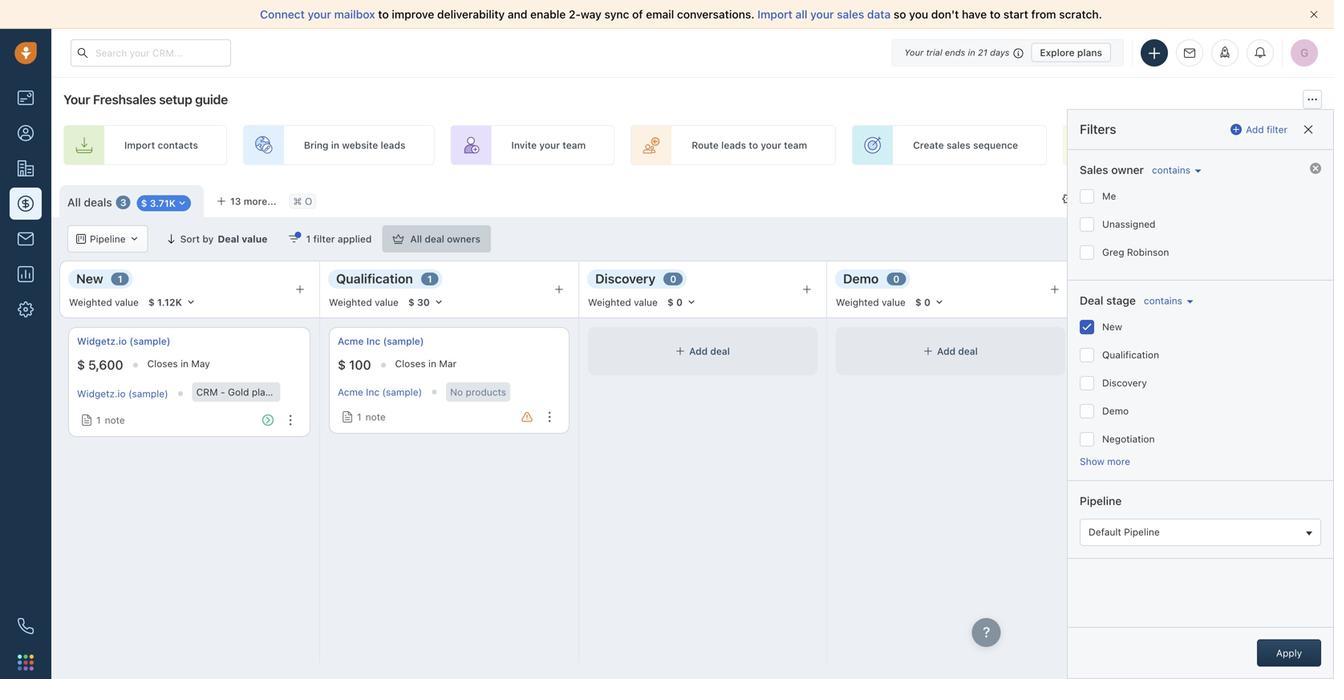 Task type: vqa. For each thing, say whether or not it's contained in the screenshot.
THE WEIGHTED VALUE corresponding to New
yes



Task type: describe. For each thing, give the bounding box(es) containing it.
your right all
[[810, 8, 834, 21]]

your for your trial ends in 21 days
[[904, 47, 924, 58]]

contains button for sales owner
[[1148, 163, 1201, 177]]

stage
[[1106, 294, 1136, 307]]

pipeline button
[[67, 225, 148, 253]]

deal stage
[[1080, 294, 1136, 307]]

by
[[202, 233, 214, 245]]

deals
[[84, 196, 112, 209]]

phone element
[[10, 610, 42, 643]]

2 horizontal spatial sales
[[1180, 140, 1204, 151]]

and
[[508, 8, 527, 21]]

contacts
[[158, 140, 198, 151]]

default pipeline
[[1089, 527, 1160, 538]]

deal inside button
[[425, 233, 444, 245]]

$ 0 button for demo
[[908, 294, 951, 311]]

trial
[[926, 47, 942, 58]]

sales
[[1080, 163, 1108, 176]]

in left 21
[[968, 47, 975, 58]]

weighted for discovery
[[588, 297, 631, 308]]

invite
[[511, 140, 537, 151]]

conversations.
[[677, 8, 755, 21]]

all for deals
[[67, 196, 81, 209]]

owners
[[447, 233, 481, 245]]

value for new
[[115, 297, 139, 308]]

bring in website leads
[[304, 140, 405, 151]]

show more link
[[1080, 456, 1130, 467]]

up
[[1142, 140, 1154, 151]]

$ 3.71k button
[[132, 193, 196, 212]]

1 acme inc (sample) from the top
[[338, 336, 424, 347]]

plan
[[252, 387, 271, 398]]

1 down 100
[[357, 412, 361, 423]]

set up your sales pipeline link
[[1063, 125, 1272, 165]]

$ inside "$ 30" button
[[408, 297, 415, 308]]

explore plans
[[1040, 47, 1102, 58]]

products
[[466, 387, 506, 398]]

create
[[913, 140, 944, 151]]

weighted for qualification
[[329, 297, 372, 308]]

your trial ends in 21 days
[[904, 47, 1010, 58]]

start
[[1003, 8, 1028, 21]]

don't
[[931, 8, 959, 21]]

sales owner
[[1080, 163, 1144, 176]]

1 inc from the top
[[366, 336, 380, 347]]

1 acme inc (sample) link from the top
[[338, 335, 424, 348]]

plans
[[1077, 47, 1102, 58]]

value for discovery
[[634, 297, 658, 308]]

connect
[[260, 8, 305, 21]]

route leads to your team
[[692, 140, 807, 151]]

note for $ 100
[[365, 412, 386, 423]]

$ 5,600
[[77, 358, 123, 373]]

(sample) down closes in mar
[[382, 387, 422, 398]]

gold
[[228, 387, 249, 398]]

all deal owners button
[[382, 225, 491, 253]]

sync
[[604, 8, 629, 21]]

connect your mailbox link
[[260, 8, 378, 21]]

invite your team
[[511, 140, 586, 151]]

1 widgetz.io from the top
[[77, 336, 127, 347]]

2 acme from the top
[[338, 387, 363, 398]]

create sales sequence link
[[852, 125, 1047, 165]]

your for your freshsales setup guide
[[63, 92, 90, 107]]

may
[[191, 358, 210, 369]]

1 inside button
[[306, 233, 311, 245]]

container_wx8msf4aqz5i3rn1 image inside $ 3.71k button
[[177, 198, 187, 208]]

$ 100
[[338, 358, 371, 373]]

route leads to your team link
[[631, 125, 836, 165]]

crm
[[196, 387, 218, 398]]

2 widgetz.io from the top
[[77, 388, 126, 400]]

container_wx8msf4aqz5i3rn1 image for add deal
[[923, 347, 933, 356]]

weighted value for new
[[69, 297, 139, 308]]

import contacts link
[[63, 125, 227, 165]]

$ inside $ 1.12k button
[[148, 297, 155, 308]]

days
[[990, 47, 1010, 58]]

scratch.
[[1059, 8, 1102, 21]]

1 leads from the left
[[381, 140, 405, 151]]

import contacts
[[124, 140, 198, 151]]

0 vertical spatial demo
[[843, 271, 879, 286]]

all deals link
[[67, 195, 112, 211]]

Search field
[[1247, 225, 1328, 253]]

1 note for $ 100
[[357, 412, 386, 423]]

1 down pipeline popup button
[[118, 274, 122, 285]]

in for closes in mar
[[428, 358, 436, 369]]

unassigned
[[1102, 219, 1156, 230]]

pipeline inside popup button
[[90, 233, 126, 245]]

all
[[795, 8, 807, 21]]

add deal for discovery
[[689, 346, 730, 357]]

weighted value for demo
[[836, 297, 906, 308]]

(sample) up closes in mar
[[383, 336, 424, 347]]

30
[[417, 297, 430, 308]]

your freshsales setup guide
[[63, 92, 228, 107]]

send email image
[[1184, 48, 1195, 58]]

0 horizontal spatial to
[[378, 8, 389, 21]]

data
[[867, 8, 891, 21]]

13 more... button
[[208, 190, 285, 213]]

2 acme inc (sample) from the top
[[338, 387, 422, 398]]

2 leads from the left
[[721, 140, 746, 151]]

of
[[632, 8, 643, 21]]

$ 30
[[408, 297, 430, 308]]

no products
[[450, 387, 506, 398]]

1 filter applied button
[[278, 225, 382, 253]]

deal for demo
[[958, 346, 978, 357]]

weighted for demo
[[836, 297, 879, 308]]

1 acme from the top
[[338, 336, 364, 347]]

1 vertical spatial demo
[[1102, 406, 1129, 417]]

more
[[1107, 456, 1130, 467]]

1 up "$ 30" button
[[427, 274, 432, 285]]

0 horizontal spatial discovery
[[595, 271, 656, 286]]

2 horizontal spatial to
[[990, 8, 1001, 21]]

contains for stage
[[1144, 295, 1182, 306]]

email
[[646, 8, 674, 21]]

robinson
[[1127, 247, 1169, 258]]

no
[[450, 387, 463, 398]]

closes in may
[[147, 358, 210, 369]]

ends
[[945, 47, 965, 58]]

setup
[[159, 92, 192, 107]]

note for $ 5,600
[[105, 415, 125, 426]]

have
[[962, 8, 987, 21]]

value for demo
[[882, 297, 906, 308]]

apply button
[[1257, 640, 1321, 667]]

100
[[349, 358, 371, 373]]

1 vertical spatial pipeline
[[1080, 495, 1122, 508]]

filter for 1
[[313, 233, 335, 245]]

default pipeline button
[[1080, 519, 1321, 546]]

sort by deal value
[[180, 233, 267, 245]]

2 widgetz.io (sample) from the top
[[77, 388, 168, 400]]

deal for discovery
[[710, 346, 730, 357]]

show
[[1080, 456, 1105, 467]]

5,600
[[88, 358, 123, 373]]

(sample) up closes in may
[[129, 336, 170, 347]]

closes for $ 100
[[395, 358, 426, 369]]

pipeline inside button
[[1124, 527, 1160, 538]]

all deal owners
[[410, 233, 481, 245]]

weighted for new
[[69, 297, 112, 308]]

improve
[[392, 8, 434, 21]]

$ 1.12k button
[[141, 294, 203, 311]]

explore
[[1040, 47, 1075, 58]]



Task type: locate. For each thing, give the bounding box(es) containing it.
1 note for $ 5,600
[[96, 415, 125, 426]]

0 horizontal spatial add
[[689, 346, 708, 357]]

3 weighted from the left
[[588, 297, 631, 308]]

closes in mar
[[395, 358, 457, 369]]

0 vertical spatial contains button
[[1148, 163, 1201, 177]]

phone image
[[18, 619, 34, 635]]

add for demo
[[937, 346, 956, 357]]

pipeline right default
[[1124, 527, 1160, 538]]

pipeline up default
[[1080, 495, 1122, 508]]

4 weighted from the left
[[836, 297, 879, 308]]

widgetz.io up the $ 5,600
[[77, 336, 127, 347]]

$ 3.71k button
[[137, 195, 191, 211]]

deal
[[425, 233, 444, 245], [710, 346, 730, 357], [958, 346, 978, 357]]

2 weighted from the left
[[329, 297, 372, 308]]

deliverability
[[437, 8, 505, 21]]

1 vertical spatial deal
[[1080, 294, 1103, 307]]

pipeline
[[1206, 140, 1243, 151]]

1 horizontal spatial discovery
[[1102, 377, 1147, 389]]

2 weighted value from the left
[[329, 297, 399, 308]]

import all your sales data link
[[757, 8, 894, 21]]

apply
[[1276, 648, 1302, 659]]

1 horizontal spatial deal
[[710, 346, 730, 357]]

contains button for deal stage
[[1140, 294, 1193, 308]]

4 weighted value from the left
[[836, 297, 906, 308]]

1 $ 0 from the left
[[667, 297, 683, 308]]

0 horizontal spatial sales
[[837, 8, 864, 21]]

1 horizontal spatial qualification
[[1102, 349, 1159, 361]]

set
[[1124, 140, 1140, 151]]

0 horizontal spatial qualification
[[336, 271, 413, 286]]

filter inside button
[[313, 233, 335, 245]]

closes
[[147, 358, 178, 369], [395, 358, 426, 369]]

container_wx8msf4aqz5i3rn1 image
[[177, 198, 187, 208], [130, 234, 139, 244], [676, 347, 685, 356], [81, 415, 92, 426]]

2 team from the left
[[784, 140, 807, 151]]

$ 3.71k
[[141, 198, 176, 209]]

0 vertical spatial pipeline
[[90, 233, 126, 245]]

sales left pipeline
[[1180, 140, 1204, 151]]

⌘
[[293, 196, 302, 207]]

route
[[692, 140, 719, 151]]

acme inc (sample) link up 100
[[338, 335, 424, 348]]

$ 1.12k
[[148, 297, 182, 308]]

1 vertical spatial import
[[124, 140, 155, 151]]

more...
[[244, 196, 276, 207]]

1 horizontal spatial $ 0 button
[[908, 294, 951, 311]]

widgetz.io (sample)
[[77, 336, 170, 347], [77, 388, 168, 400]]

import left contacts
[[124, 140, 155, 151]]

all for deal
[[410, 233, 422, 245]]

⌘ o
[[293, 196, 312, 207]]

0 horizontal spatial add deal
[[689, 346, 730, 357]]

guide
[[195, 92, 228, 107]]

1 note down 100
[[357, 412, 386, 423]]

website
[[342, 140, 378, 151]]

bring
[[304, 140, 329, 151]]

set up your sales pipeline
[[1124, 140, 1243, 151]]

import
[[757, 8, 793, 21], [124, 140, 155, 151]]

invite your team link
[[450, 125, 615, 165]]

widgetz.io down the $ 5,600
[[77, 388, 126, 400]]

in left may
[[181, 358, 189, 369]]

container_wx8msf4aqz5i3rn1 image for settings
[[1063, 193, 1074, 205]]

weighted value for qualification
[[329, 297, 399, 308]]

0 horizontal spatial $ 0 button
[[660, 294, 704, 311]]

0 horizontal spatial $ 0
[[667, 297, 683, 308]]

value for qualification
[[375, 297, 399, 308]]

2 horizontal spatial deal
[[958, 346, 978, 357]]

1 vertical spatial acme
[[338, 387, 363, 398]]

inc up 100
[[366, 336, 380, 347]]

1 horizontal spatial deal
[[1080, 294, 1103, 307]]

3
[[120, 197, 126, 208]]

in left mar on the left bottom of page
[[428, 358, 436, 369]]

container_wx8msf4aqz5i3rn1 image
[[1063, 193, 1074, 205], [288, 233, 300, 245], [393, 233, 404, 245], [76, 234, 86, 244], [923, 347, 933, 356], [342, 412, 353, 423]]

21
[[978, 47, 987, 58]]

0 vertical spatial filter
[[1267, 124, 1288, 135]]

to right mailbox
[[378, 8, 389, 21]]

negotiation
[[1102, 434, 1155, 445]]

1 horizontal spatial to
[[749, 140, 758, 151]]

your right up
[[1157, 140, 1177, 151]]

add filter link
[[1231, 117, 1288, 142]]

1 vertical spatial acme inc (sample) link
[[338, 387, 422, 398]]

3 weighted value from the left
[[588, 297, 658, 308]]

1 add deal from the left
[[689, 346, 730, 357]]

(sample)
[[129, 336, 170, 347], [383, 336, 424, 347], [382, 387, 422, 398], [313, 387, 353, 398], [128, 388, 168, 400]]

applied
[[338, 233, 372, 245]]

1 down o
[[306, 233, 311, 245]]

1 horizontal spatial $ 0
[[915, 297, 931, 308]]

greg robinson
[[1102, 247, 1169, 258]]

0 vertical spatial discovery
[[595, 271, 656, 286]]

0 horizontal spatial your
[[63, 92, 90, 107]]

13 more...
[[230, 196, 276, 207]]

close image
[[1310, 10, 1318, 18]]

1 horizontal spatial note
[[365, 412, 386, 423]]

2 vertical spatial pipeline
[[1124, 527, 1160, 538]]

0 horizontal spatial filter
[[313, 233, 335, 245]]

2 add deal from the left
[[937, 346, 978, 357]]

inc
[[366, 336, 380, 347], [366, 387, 379, 398]]

add filter
[[1246, 124, 1288, 135]]

note
[[365, 412, 386, 423], [105, 415, 125, 426]]

bring in website leads link
[[243, 125, 434, 165]]

pipeline down deals
[[90, 233, 126, 245]]

1 horizontal spatial 1 note
[[357, 412, 386, 423]]

0 vertical spatial qualification
[[336, 271, 413, 286]]

widgetz.io (sample) down 5,600
[[77, 388, 168, 400]]

1 note down 5,600
[[96, 415, 125, 426]]

greg
[[1102, 247, 1124, 258]]

1 vertical spatial your
[[63, 92, 90, 107]]

(sample) down $ 100
[[313, 387, 353, 398]]

2 $ 0 button from the left
[[908, 294, 951, 311]]

1 horizontal spatial pipeline
[[1080, 495, 1122, 508]]

leads right website
[[381, 140, 405, 151]]

2 acme inc (sample) link from the top
[[338, 387, 422, 398]]

2 closes from the left
[[395, 358, 426, 369]]

acme up $ 100
[[338, 336, 364, 347]]

your left trial
[[904, 47, 924, 58]]

1 weighted from the left
[[69, 297, 112, 308]]

widgetz.io (sample) link up 5,600
[[77, 335, 170, 348]]

qualification
[[336, 271, 413, 286], [1102, 349, 1159, 361]]

all left owners
[[410, 233, 422, 245]]

note down 100
[[365, 412, 386, 423]]

contains button right the 'stage'
[[1140, 294, 1193, 308]]

closes left mar on the left bottom of page
[[395, 358, 426, 369]]

1 horizontal spatial leads
[[721, 140, 746, 151]]

2 horizontal spatial pipeline
[[1124, 527, 1160, 538]]

contains down set up your sales pipeline at the right
[[1152, 164, 1190, 176]]

sales
[[837, 8, 864, 21], [947, 140, 971, 151], [1180, 140, 1204, 151]]

container_wx8msf4aqz5i3rn1 image inside all deal owners button
[[393, 233, 404, 245]]

acme inc (sample) down 100
[[338, 387, 422, 398]]

widgetz.io (sample) up 5,600
[[77, 336, 170, 347]]

2 $ 0 from the left
[[915, 297, 931, 308]]

0 horizontal spatial 1 note
[[96, 415, 125, 426]]

add inside the add filter 'link'
[[1246, 124, 1264, 135]]

sort
[[180, 233, 200, 245]]

import left all
[[757, 8, 793, 21]]

deal
[[218, 233, 239, 245], [1080, 294, 1103, 307]]

closes for $ 5,600
[[147, 358, 178, 369]]

1 vertical spatial new
[[1102, 321, 1122, 333]]

create sales sequence
[[913, 140, 1018, 151]]

team
[[563, 140, 586, 151], [784, 140, 807, 151]]

1 horizontal spatial closes
[[395, 358, 426, 369]]

deal right by
[[218, 233, 239, 245]]

settings
[[1078, 193, 1117, 205]]

0 vertical spatial import
[[757, 8, 793, 21]]

13
[[230, 196, 241, 207]]

all deals 3
[[67, 196, 126, 209]]

container_wx8msf4aqz5i3rn1 image inside pipeline popup button
[[76, 234, 86, 244]]

0 vertical spatial your
[[904, 47, 924, 58]]

0 horizontal spatial demo
[[843, 271, 879, 286]]

container_wx8msf4aqz5i3rn1 image inside "1 filter applied" button
[[288, 233, 300, 245]]

pipeline
[[90, 233, 126, 245], [1080, 495, 1122, 508], [1124, 527, 1160, 538]]

in for closes in may
[[181, 358, 189, 369]]

add for discovery
[[689, 346, 708, 357]]

1 horizontal spatial add deal
[[937, 346, 978, 357]]

container_wx8msf4aqz5i3rn1 image for pipeline
[[76, 234, 86, 244]]

Search your CRM... text field
[[71, 39, 231, 67]]

demo
[[843, 271, 879, 286], [1102, 406, 1129, 417]]

filter for add
[[1267, 124, 1288, 135]]

to left 'start'
[[990, 8, 1001, 21]]

in right bring
[[331, 140, 339, 151]]

widgetz.io (sample) link down 5,600
[[77, 388, 168, 400]]

qualification down the 'stage'
[[1102, 349, 1159, 361]]

o
[[305, 196, 312, 207]]

$ 0 for demo
[[915, 297, 931, 308]]

0 horizontal spatial note
[[105, 415, 125, 426]]

add deal
[[689, 346, 730, 357], [937, 346, 978, 357]]

settings button
[[1055, 185, 1125, 213]]

0 vertical spatial widgetz.io (sample) link
[[77, 335, 170, 348]]

filter inside 'link'
[[1267, 124, 1288, 135]]

your left freshsales
[[63, 92, 90, 107]]

add deal for demo
[[937, 346, 978, 357]]

1 vertical spatial contains
[[1144, 295, 1182, 306]]

new down pipeline popup button
[[76, 271, 103, 286]]

1 weighted value from the left
[[69, 297, 139, 308]]

0 horizontal spatial leads
[[381, 140, 405, 151]]

0 horizontal spatial all
[[67, 196, 81, 209]]

0 horizontal spatial team
[[563, 140, 586, 151]]

$ 0 button for discovery
[[660, 294, 704, 311]]

2 inc from the top
[[366, 387, 379, 398]]

0 vertical spatial widgetz.io (sample)
[[77, 336, 170, 347]]

1 closes from the left
[[147, 358, 178, 369]]

1 vertical spatial qualification
[[1102, 349, 1159, 361]]

0 vertical spatial acme inc (sample) link
[[338, 335, 424, 348]]

what's new image
[[1219, 47, 1231, 58]]

$ inside $ 3.71k button
[[141, 198, 147, 209]]

new
[[76, 271, 103, 286], [1102, 321, 1122, 333]]

1.12k
[[157, 297, 182, 308]]

1 vertical spatial contains button
[[1140, 294, 1193, 308]]

default
[[1089, 527, 1121, 538]]

0 vertical spatial deal
[[218, 233, 239, 245]]

1 horizontal spatial demo
[[1102, 406, 1129, 417]]

enable
[[530, 8, 566, 21]]

1 horizontal spatial new
[[1102, 321, 1122, 333]]

0 horizontal spatial import
[[124, 140, 155, 151]]

1 vertical spatial widgetz.io (sample)
[[77, 388, 168, 400]]

so
[[894, 8, 906, 21]]

0 horizontal spatial closes
[[147, 358, 178, 369]]

monthly
[[274, 387, 310, 398]]

1 horizontal spatial all
[[410, 233, 422, 245]]

1 horizontal spatial filter
[[1267, 124, 1288, 135]]

contains button down set up your sales pipeline at the right
[[1148, 163, 1201, 177]]

1 vertical spatial widgetz.io (sample) link
[[77, 388, 168, 400]]

2 widgetz.io (sample) link from the top
[[77, 388, 168, 400]]

acme inc (sample) up 100
[[338, 336, 424, 347]]

0 vertical spatial acme inc (sample)
[[338, 336, 424, 347]]

your
[[904, 47, 924, 58], [63, 92, 90, 107]]

your right invite
[[539, 140, 560, 151]]

1 vertical spatial discovery
[[1102, 377, 1147, 389]]

contains for owner
[[1152, 164, 1190, 176]]

0 vertical spatial inc
[[366, 336, 380, 347]]

$ 0 for discovery
[[667, 297, 683, 308]]

1 horizontal spatial add
[[937, 346, 956, 357]]

3.71k
[[150, 198, 176, 209]]

0 vertical spatial all
[[67, 196, 81, 209]]

1 vertical spatial acme inc (sample)
[[338, 387, 422, 398]]

1 widgetz.io (sample) from the top
[[77, 336, 170, 347]]

contains
[[1152, 164, 1190, 176], [1144, 295, 1182, 306]]

container_wx8msf4aqz5i3rn1 image for 1
[[342, 412, 353, 423]]

your left mailbox
[[308, 8, 331, 21]]

sales left the data
[[837, 8, 864, 21]]

1 vertical spatial all
[[410, 233, 422, 245]]

new down deal stage
[[1102, 321, 1122, 333]]

deal left the 'stage'
[[1080, 294, 1103, 307]]

1 vertical spatial widgetz.io
[[77, 388, 126, 400]]

$
[[141, 198, 147, 209], [148, 297, 155, 308], [408, 297, 415, 308], [667, 297, 674, 308], [915, 297, 922, 308], [77, 358, 85, 373], [338, 358, 346, 373]]

in for bring in website leads
[[331, 140, 339, 151]]

1 vertical spatial filter
[[313, 233, 335, 245]]

1 horizontal spatial sales
[[947, 140, 971, 151]]

owner
[[1111, 163, 1144, 176]]

0 horizontal spatial new
[[76, 271, 103, 286]]

sales right create
[[947, 140, 971, 151]]

note down 5,600
[[105, 415, 125, 426]]

1 $ 0 button from the left
[[660, 294, 704, 311]]

weighted
[[69, 297, 112, 308], [329, 297, 372, 308], [588, 297, 631, 308], [836, 297, 879, 308]]

0 horizontal spatial pipeline
[[90, 233, 126, 245]]

1 horizontal spatial team
[[784, 140, 807, 151]]

acme down $ 100
[[338, 387, 363, 398]]

0 vertical spatial contains
[[1152, 164, 1190, 176]]

inc down 100
[[366, 387, 379, 398]]

all
[[67, 196, 81, 209], [410, 233, 422, 245]]

closes left may
[[147, 358, 178, 369]]

widgetz.io
[[77, 336, 127, 347], [77, 388, 126, 400]]

0 horizontal spatial deal
[[218, 233, 239, 245]]

0 vertical spatial acme
[[338, 336, 364, 347]]

$ 0 button
[[660, 294, 704, 311], [908, 294, 951, 311]]

filters
[[1080, 122, 1116, 137]]

your right route
[[761, 140, 781, 151]]

2 horizontal spatial add
[[1246, 124, 1264, 135]]

acme inc (sample) link down 100
[[338, 387, 422, 398]]

in inside bring in website leads link
[[331, 140, 339, 151]]

all inside button
[[410, 233, 422, 245]]

contains right the 'stage'
[[1144, 295, 1182, 306]]

weighted value for discovery
[[588, 297, 658, 308]]

add
[[1246, 124, 1264, 135], [689, 346, 708, 357], [937, 346, 956, 357]]

1 team from the left
[[563, 140, 586, 151]]

connect your mailbox to improve deliverability and enable 2-way sync of email conversations. import all your sales data so you don't have to start from scratch.
[[260, 8, 1102, 21]]

1 horizontal spatial import
[[757, 8, 793, 21]]

0 vertical spatial widgetz.io
[[77, 336, 127, 347]]

container_wx8msf4aqz5i3rn1 image inside pipeline popup button
[[130, 234, 139, 244]]

1 vertical spatial inc
[[366, 387, 379, 398]]

0 horizontal spatial deal
[[425, 233, 444, 245]]

show more
[[1080, 456, 1130, 467]]

1 horizontal spatial your
[[904, 47, 924, 58]]

$ 30 button
[[401, 294, 451, 311]]

freshworks switcher image
[[18, 655, 34, 671]]

1 widgetz.io (sample) link from the top
[[77, 335, 170, 348]]

to right route
[[749, 140, 758, 151]]

all left deals
[[67, 196, 81, 209]]

your
[[308, 8, 331, 21], [810, 8, 834, 21], [539, 140, 560, 151], [761, 140, 781, 151], [1157, 140, 1177, 151]]

leads right route
[[721, 140, 746, 151]]

1 down the $ 5,600
[[96, 415, 101, 426]]

(sample) down closes in may
[[128, 388, 168, 400]]

value
[[242, 233, 267, 245], [115, 297, 139, 308], [375, 297, 399, 308], [634, 297, 658, 308], [882, 297, 906, 308]]

qualification down applied
[[336, 271, 413, 286]]

container_wx8msf4aqz5i3rn1 image inside the settings popup button
[[1063, 193, 1074, 205]]

0 vertical spatial new
[[76, 271, 103, 286]]

-
[[221, 387, 225, 398]]



